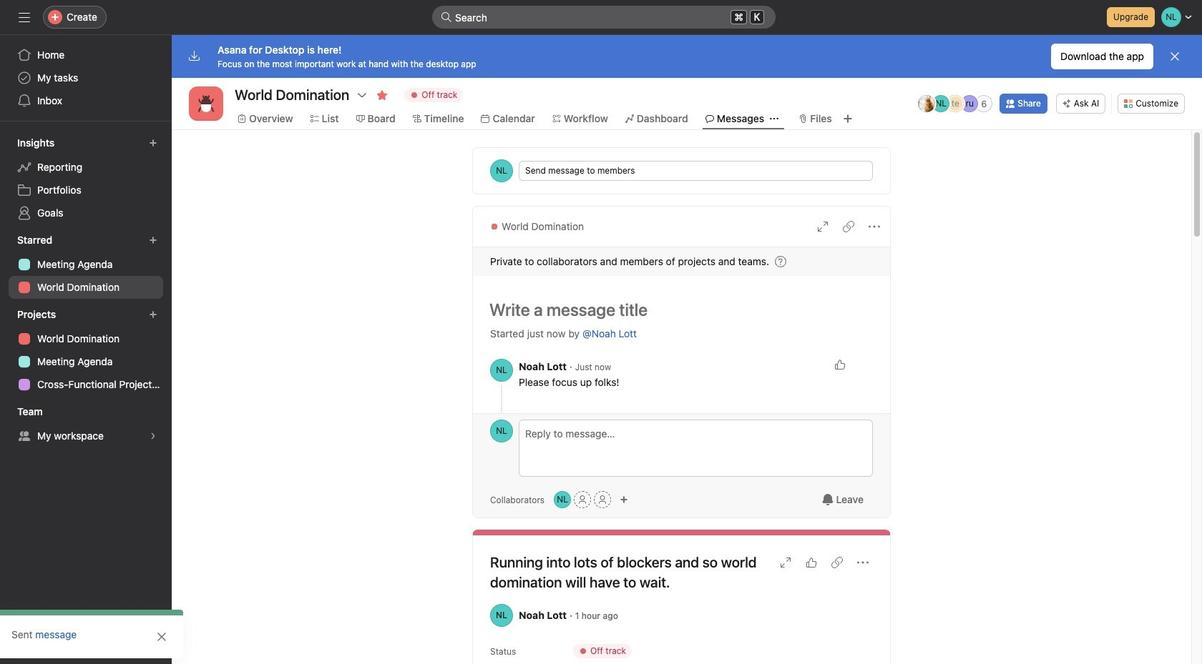 Task type: vqa. For each thing, say whether or not it's contained in the screenshot.
Mark complete checkbox within the have fun cell
no



Task type: locate. For each thing, give the bounding box(es) containing it.
0 likes. click to like this task image
[[806, 558, 817, 569]]

see details, my workspace image
[[149, 432, 157, 441]]

None field
[[432, 6, 776, 29]]

hide sidebar image
[[19, 11, 30, 23]]

projects element
[[0, 302, 172, 399]]

global element
[[0, 35, 172, 121]]

add or remove collaborators image
[[554, 492, 571, 509]]

Search tasks, projects, and more text field
[[432, 6, 776, 29]]

copy link image right full screen image
[[843, 221, 855, 233]]

more actions image right 0 likes. click to like this task 'icon'
[[858, 558, 869, 569]]

copy link image right 0 likes. click to like this task 'icon'
[[832, 558, 843, 569]]

more actions image right full screen image
[[869, 221, 880, 233]]

more actions image
[[869, 221, 880, 233], [858, 558, 869, 569]]

0 likes. click to like this message comment image
[[835, 359, 846, 371]]

bug image
[[198, 95, 215, 112]]

close image
[[156, 632, 167, 643]]

1 vertical spatial open user profile image
[[490, 420, 513, 443]]

teams element
[[0, 399, 172, 451]]

remove from starred image
[[377, 89, 388, 101]]

2 open user profile image from the top
[[490, 420, 513, 443]]

copy link image
[[843, 221, 855, 233], [832, 558, 843, 569]]

dismiss image
[[1170, 51, 1181, 62]]

open user profile image
[[490, 359, 513, 382], [490, 420, 513, 443]]

0 vertical spatial open user profile image
[[490, 359, 513, 382]]

new project or portfolio image
[[149, 311, 157, 319]]

full screen image
[[817, 221, 829, 233]]



Task type: describe. For each thing, give the bounding box(es) containing it.
starred element
[[0, 228, 172, 302]]

1 vertical spatial more actions image
[[858, 558, 869, 569]]

tab actions image
[[770, 115, 779, 123]]

prominent image
[[441, 11, 452, 23]]

full screen image
[[780, 558, 792, 569]]

add or remove collaborators image
[[620, 496, 629, 505]]

0 vertical spatial copy link image
[[843, 221, 855, 233]]

1 vertical spatial copy link image
[[832, 558, 843, 569]]

Conversation Name text field
[[480, 293, 873, 326]]

insights element
[[0, 130, 172, 228]]

new insights image
[[149, 139, 157, 147]]

0 vertical spatial more actions image
[[869, 221, 880, 233]]

1 open user profile image from the top
[[490, 359, 513, 382]]

show options image
[[357, 89, 368, 101]]

add items to starred image
[[149, 236, 157, 245]]

add tab image
[[842, 113, 854, 125]]



